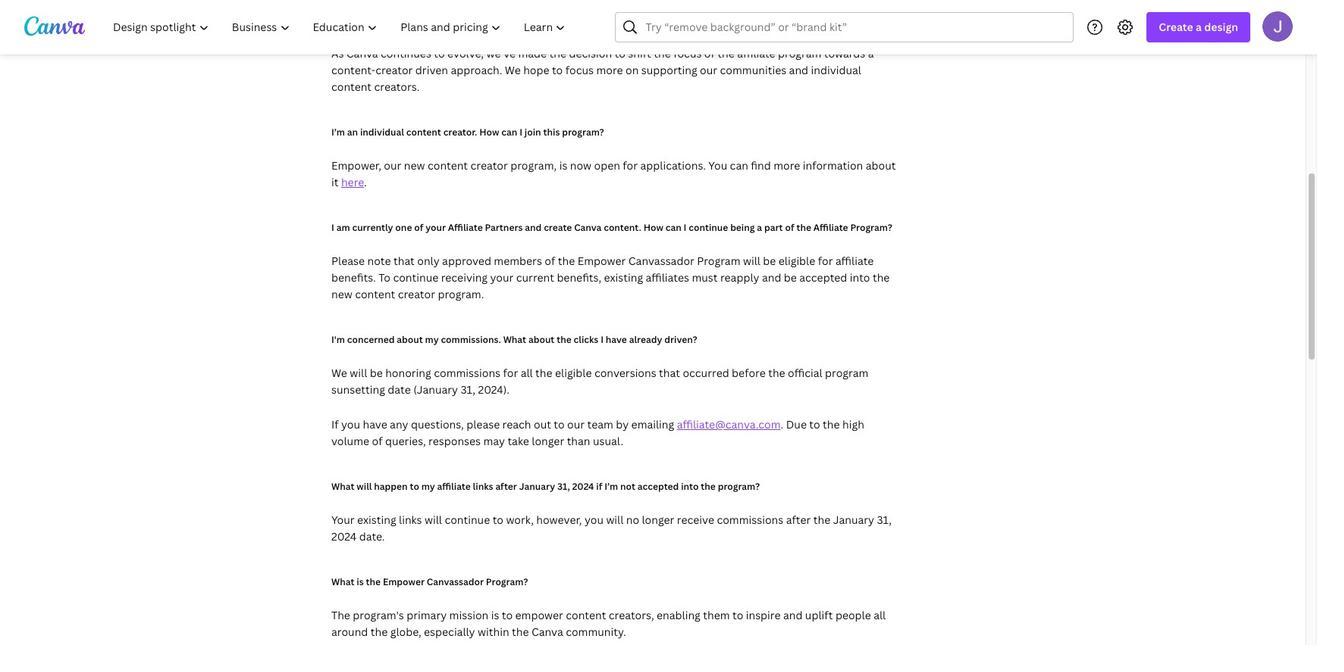 Task type: vqa. For each thing, say whether or not it's contained in the screenshot.
right Customize this template image
no



Task type: locate. For each thing, give the bounding box(es) containing it.
what right the commissions.
[[503, 334, 526, 347]]

affiliate for for
[[835, 254, 874, 268]]

continue inside please note that only approved members of the empower canvassador program will be eligible for affiliate benefits. to continue receiving your current benefits, existing affiliates must reapply and be accepted into the new content creator program.
[[393, 271, 438, 285]]

0 vertical spatial all
[[521, 366, 533, 381]]

more left on
[[596, 63, 623, 77]]

0 horizontal spatial empower
[[383, 576, 425, 589]]

and inside please note that only approved members of the empower canvassador program will be eligible for affiliate benefits. to continue receiving your current benefits, existing affiliates must reapply and be accepted into the new content creator program.
[[762, 271, 781, 285]]

affiliates
[[646, 271, 689, 285]]

0 horizontal spatial after
[[495, 481, 517, 494]]

0 horizontal spatial .
[[364, 175, 367, 190]]

and inside as canva continues to evolve, we've made the decision to shift the focus of the affiliate program towards a content-creator driven approach. we hope to focus more on supporting our communities and individual content creators.
[[789, 63, 808, 77]]

more inside as canva continues to evolve, we've made the decision to shift the focus of the affiliate program towards a content-creator driven approach. we hope to focus more on supporting our communities and individual content creators.
[[596, 63, 623, 77]]

of
[[704, 46, 715, 61], [414, 221, 423, 234], [785, 221, 794, 234], [545, 254, 555, 268], [372, 434, 383, 449]]

existing inside please note that only approved members of the empower canvassador program will be eligible for affiliate benefits. to continue receiving your current benefits, existing affiliates must reapply and be accepted into the new content creator program.
[[604, 271, 643, 285]]

1 vertical spatial into
[[681, 481, 699, 494]]

can right "you"
[[730, 158, 748, 173]]

about up honoring
[[397, 334, 423, 347]]

especially
[[424, 626, 475, 640]]

please
[[466, 418, 500, 432]]

note
[[367, 254, 391, 268]]

part
[[764, 221, 783, 234]]

2 horizontal spatial for
[[818, 254, 833, 268]]

empower inside please note that only approved members of the empower canvassador program will be eligible for affiliate benefits. to continue receiving your current benefits, existing affiliates must reapply and be accepted into the new content creator program.
[[578, 254, 626, 268]]

continue down only
[[393, 271, 438, 285]]

i'm right if
[[604, 481, 618, 494]]

0 horizontal spatial commissions
[[434, 366, 500, 381]]

is left now
[[559, 158, 567, 173]]

program inside we will be honoring commissions for all the eligible conversions that occurred before the official program sunsetting date (january 31, 2024).
[[825, 366, 868, 381]]

1 horizontal spatial program?
[[850, 221, 892, 234]]

affiliate inside please note that only approved members of the empower canvassador program will be eligible for affiliate benefits. to continue receiving your current benefits, existing affiliates must reapply and be accepted into the new content creator program.
[[835, 254, 874, 268]]

canva up content-
[[346, 46, 378, 61]]

0 vertical spatial program?
[[562, 126, 604, 139]]

that inside we will be honoring commissions for all the eligible conversions that occurred before the official program sunsetting date (january 31, 2024).
[[659, 366, 680, 381]]

program? right this
[[562, 126, 604, 139]]

content.
[[604, 221, 641, 234]]

be right reapply
[[784, 271, 797, 285]]

have
[[606, 334, 627, 347], [363, 418, 387, 432]]

you inside your existing links will continue to work, however, you will no longer receive commissions after the january 31, 2024 date.
[[585, 513, 604, 528]]

eligible inside we will be honoring commissions for all the eligible conversions that occurred before the official program sunsetting date (january 31, 2024).
[[555, 366, 592, 381]]

1 horizontal spatial january
[[833, 513, 874, 528]]

. left the due
[[781, 418, 783, 432]]

longer down out
[[532, 434, 564, 449]]

1 horizontal spatial you
[[585, 513, 604, 528]]

0 vertical spatial affiliate
[[737, 46, 775, 61]]

1 vertical spatial program?
[[486, 576, 528, 589]]

out
[[534, 418, 551, 432]]

new right 'empower,'
[[404, 158, 425, 173]]

current
[[516, 271, 554, 285]]

2 vertical spatial be
[[370, 366, 383, 381]]

1 vertical spatial continue
[[393, 271, 438, 285]]

program?
[[562, 126, 604, 139], [718, 481, 760, 494]]

program?
[[850, 221, 892, 234], [486, 576, 528, 589]]

1 vertical spatial longer
[[642, 513, 674, 528]]

creator down only
[[398, 287, 435, 302]]

2024 inside your existing links will continue to work, however, you will no longer receive commissions after the january 31, 2024 date.
[[331, 530, 357, 544]]

1 horizontal spatial for
[[623, 158, 638, 173]]

what is the empower canvassador program?
[[331, 576, 528, 589]]

1 horizontal spatial accepted
[[799, 271, 847, 285]]

content
[[331, 80, 372, 94], [406, 126, 441, 139], [428, 158, 468, 173], [355, 287, 395, 302], [566, 609, 606, 623]]

what up your
[[331, 481, 354, 494]]

your right one
[[426, 221, 446, 234]]

jacob simon image
[[1262, 11, 1293, 41]]

1 horizontal spatial existing
[[604, 271, 643, 285]]

honoring
[[385, 366, 431, 381]]

our right "supporting"
[[700, 63, 717, 77]]

i'm
[[331, 334, 345, 347]]

commissions up 2024).
[[434, 366, 500, 381]]

0 horizontal spatial focus
[[565, 63, 594, 77]]

1 vertical spatial can
[[730, 158, 748, 173]]

receiving
[[441, 271, 488, 285]]

how right content.
[[643, 221, 663, 234]]

to
[[434, 46, 445, 61], [615, 46, 625, 61], [552, 63, 563, 77], [554, 418, 565, 432], [809, 418, 820, 432], [410, 481, 419, 494], [493, 513, 503, 528], [502, 609, 513, 623], [732, 609, 743, 623]]

members
[[494, 254, 542, 268]]

0 horizontal spatial longer
[[532, 434, 564, 449]]

we up sunsetting
[[331, 366, 347, 381]]

longer inside the . due to the high volume of queries, responses may take longer than usual.
[[532, 434, 564, 449]]

1 vertical spatial a
[[868, 46, 874, 61]]

0 vertical spatial is
[[559, 158, 567, 173]]

0 vertical spatial canva
[[346, 46, 378, 61]]

will inside we will be honoring commissions for all the eligible conversions that occurred before the official program sunsetting date (january 31, 2024).
[[350, 366, 367, 381]]

affiliate for the
[[737, 46, 775, 61]]

empower, our new content creator program, is now open for applications. you can find more information about it
[[331, 158, 896, 190]]

i am currently one of your affiliate partners and create canva content. how can i continue being a part of the affiliate program?
[[331, 221, 892, 234]]

1 vertical spatial canvassador
[[427, 576, 484, 589]]

design
[[1204, 20, 1238, 34]]

create
[[1159, 20, 1193, 34]]

0 vertical spatial more
[[596, 63, 623, 77]]

canvassador up mission
[[427, 576, 484, 589]]

for
[[623, 158, 638, 173], [818, 254, 833, 268], [503, 366, 518, 381]]

individual down towards
[[811, 63, 861, 77]]

a inside dropdown button
[[1196, 20, 1202, 34]]

1 vertical spatial for
[[818, 254, 833, 268]]

0 vertical spatial how
[[479, 126, 499, 139]]

you right the if on the bottom of the page
[[341, 418, 360, 432]]

1 vertical spatial empower
[[383, 576, 425, 589]]

1 horizontal spatial .
[[781, 418, 783, 432]]

can inside 'empower, our new content creator program, is now open for applications. you can find more information about it'
[[730, 158, 748, 173]]

what for to
[[331, 481, 354, 494]]

a left part
[[757, 221, 762, 234]]

creator inside as canva continues to evolve, we've made the decision to shift the focus of the affiliate program towards a content-creator driven approach. we hope to focus more on supporting our communities and individual content creators.
[[375, 63, 413, 77]]

continue
[[689, 221, 728, 234], [393, 271, 438, 285], [445, 513, 490, 528]]

0 vertical spatial my
[[425, 334, 439, 347]]

here link
[[341, 175, 364, 190]]

and right communities
[[789, 63, 808, 77]]

affiliate inside as canva continues to evolve, we've made the decision to shift the focus of the affiliate program towards a content-creator driven approach. we hope to focus more on supporting our communities and individual content creators.
[[737, 46, 775, 61]]

what
[[503, 334, 526, 347], [331, 481, 354, 494], [331, 576, 354, 589]]

1 horizontal spatial focus
[[673, 46, 702, 61]]

that
[[393, 254, 415, 268], [659, 366, 680, 381]]

to up within
[[502, 609, 513, 623]]

0 horizontal spatial be
[[370, 366, 383, 381]]

of right 'shift'
[[704, 46, 715, 61]]

and inside "the program's primary mission is to empower content creators, enabling them to inspire and uplift people all around the globe, especially within the canva community."
[[783, 609, 803, 623]]

0 vertical spatial that
[[393, 254, 415, 268]]

into
[[850, 271, 870, 285], [681, 481, 699, 494]]

. down 'empower,'
[[364, 175, 367, 190]]

of right one
[[414, 221, 423, 234]]

0 vertical spatial creator
[[375, 63, 413, 77]]

them
[[703, 609, 730, 623]]

0 horizontal spatial you
[[341, 418, 360, 432]]

1 vertical spatial affiliate
[[835, 254, 874, 268]]

enabling
[[657, 609, 700, 623]]

0 vertical spatial january
[[519, 481, 555, 494]]

creator up creators.
[[375, 63, 413, 77]]

affiliate right part
[[813, 221, 848, 234]]

however,
[[536, 513, 582, 528]]

that down the driven?
[[659, 366, 680, 381]]

.
[[364, 175, 367, 190], [781, 418, 783, 432]]

your existing links will continue to work, however, you will no longer receive commissions after the january 31, 2024 date.
[[331, 513, 892, 544]]

to right hope at the top
[[552, 63, 563, 77]]

program? down information
[[850, 221, 892, 234]]

find
[[751, 158, 771, 173]]

2 horizontal spatial 31,
[[877, 513, 892, 528]]

program
[[778, 46, 821, 61], [825, 366, 868, 381]]

0 horizontal spatial program
[[778, 46, 821, 61]]

2 vertical spatial creator
[[398, 287, 435, 302]]

0 vertical spatial existing
[[604, 271, 643, 285]]

and left uplift
[[783, 609, 803, 623]]

affiliate up approved
[[448, 221, 483, 234]]

if
[[331, 418, 339, 432]]

what will happen to my affiliate links after january 31, 2024 if i'm not accepted into the program?
[[331, 481, 760, 494]]

of up current
[[545, 254, 555, 268]]

links down happen
[[399, 513, 422, 528]]

program right official
[[825, 366, 868, 381]]

i'm left the an
[[331, 126, 345, 139]]

0 vertical spatial accepted
[[799, 271, 847, 285]]

0 horizontal spatial for
[[503, 366, 518, 381]]

how
[[479, 126, 499, 139], [643, 221, 663, 234]]

the
[[549, 46, 566, 61], [654, 46, 671, 61], [717, 46, 735, 61], [796, 221, 811, 234], [558, 254, 575, 268], [873, 271, 890, 285], [557, 334, 571, 347], [535, 366, 552, 381], [768, 366, 785, 381], [823, 418, 840, 432], [701, 481, 716, 494], [813, 513, 830, 528], [366, 576, 381, 589], [371, 626, 388, 640], [512, 626, 529, 640]]

1 horizontal spatial into
[[850, 271, 870, 285]]

i left the join on the left
[[519, 126, 522, 139]]

creator down 'i'm an individual content creator. how can i join this program?'
[[470, 158, 508, 173]]

and right reapply
[[762, 271, 781, 285]]

we down the we've
[[505, 63, 521, 77]]

2024 left if
[[572, 481, 594, 494]]

0 horizontal spatial we
[[331, 366, 347, 381]]

happen
[[374, 481, 408, 494]]

occurred
[[683, 366, 729, 381]]

continue left being
[[689, 221, 728, 234]]

1 vertical spatial you
[[585, 513, 604, 528]]

program? down affiliate@canva.com
[[718, 481, 760, 494]]

date.
[[359, 530, 385, 544]]

1 horizontal spatial is
[[491, 609, 499, 623]]

after
[[495, 481, 517, 494], [786, 513, 811, 528]]

links down may on the left bottom
[[473, 481, 493, 494]]

creator inside 'empower, our new content creator program, is now open for applications. you can find more information about it'
[[470, 158, 508, 173]]

existing inside your existing links will continue to work, however, you will no longer receive commissions after the january 31, 2024 date.
[[357, 513, 396, 528]]

program inside as canva continues to evolve, we've made the decision to shift the focus of the affiliate program towards a content-creator driven approach. we hope to focus more on supporting our communities and individual content creators.
[[778, 46, 821, 61]]

is up program's
[[357, 576, 364, 589]]

can up affiliates
[[666, 221, 681, 234]]

1 horizontal spatial more
[[773, 158, 800, 173]]

2 horizontal spatial about
[[866, 158, 896, 173]]

1 vertical spatial focus
[[565, 63, 594, 77]]

approved
[[442, 254, 491, 268]]

our right 'empower,'
[[384, 158, 401, 173]]

that left only
[[393, 254, 415, 268]]

0 horizontal spatial your
[[426, 221, 446, 234]]

new inside 'empower, our new content creator program, is now open for applications. you can find more information about it'
[[404, 158, 425, 173]]

canvassador up affiliates
[[628, 254, 694, 268]]

0 horizontal spatial i'm
[[331, 126, 345, 139]]

about right information
[[866, 158, 896, 173]]

more inside 'empower, our new content creator program, is now open for applications. you can find more information about it'
[[773, 158, 800, 173]]

individual inside as canva continues to evolve, we've made the decision to shift the focus of the affiliate program towards a content-creator driven approach. we hope to focus more on supporting our communities and individual content creators.
[[811, 63, 861, 77]]

program? up empower
[[486, 576, 528, 589]]

will up sunsetting
[[350, 366, 367, 381]]

1 vertical spatial 2024
[[331, 530, 357, 544]]

is
[[559, 158, 567, 173], [357, 576, 364, 589], [491, 609, 499, 623]]

focus
[[673, 46, 702, 61], [565, 63, 594, 77]]

eligible down clicks
[[555, 366, 592, 381]]

commissions right receive
[[717, 513, 783, 528]]

1 horizontal spatial empower
[[578, 254, 626, 268]]

1 vertical spatial all
[[874, 609, 886, 623]]

more right find
[[773, 158, 800, 173]]

here .
[[341, 175, 367, 190]]

1 vertical spatial our
[[384, 158, 401, 173]]

a left design
[[1196, 20, 1202, 34]]

2024
[[572, 481, 594, 494], [331, 530, 357, 544]]

can left the join on the left
[[501, 126, 517, 139]]

a right towards
[[868, 46, 874, 61]]

1 affiliate from the left
[[448, 221, 483, 234]]

0 vertical spatial can
[[501, 126, 517, 139]]

affiliate
[[448, 221, 483, 234], [813, 221, 848, 234]]

existing left affiliates
[[604, 271, 643, 285]]

creators.
[[374, 80, 420, 94]]

the inside the . due to the high volume of queries, responses may take longer than usual.
[[823, 418, 840, 432]]

commissions
[[434, 366, 500, 381], [717, 513, 783, 528]]

i up affiliates
[[684, 221, 687, 234]]

0 vertical spatial canvassador
[[628, 254, 694, 268]]

longer for take
[[532, 434, 564, 449]]

is inside "the program's primary mission is to empower content creators, enabling them to inspire and uplift people all around the globe, especially within the canva community."
[[491, 609, 499, 623]]

continue inside your existing links will continue to work, however, you will no longer receive commissions after the january 31, 2024 date.
[[445, 513, 490, 528]]

high
[[842, 418, 864, 432]]

1 horizontal spatial individual
[[811, 63, 861, 77]]

your down members
[[490, 271, 514, 285]]

0 vertical spatial a
[[1196, 20, 1202, 34]]

decision
[[569, 46, 612, 61]]

towards
[[824, 46, 865, 61]]

2 vertical spatial 31,
[[877, 513, 892, 528]]

emailing
[[631, 418, 674, 432]]

0 vertical spatial focus
[[673, 46, 702, 61]]

1 horizontal spatial your
[[490, 271, 514, 285]]

0 vertical spatial longer
[[532, 434, 564, 449]]

create
[[544, 221, 572, 234]]

have left already
[[606, 334, 627, 347]]

longer for no
[[642, 513, 674, 528]]

0 horizontal spatial affiliate
[[437, 481, 471, 494]]

2024 down your
[[331, 530, 357, 544]]

if
[[596, 481, 602, 494]]

0 vertical spatial new
[[404, 158, 425, 173]]

have left any at the bottom
[[363, 418, 387, 432]]

we inside as canva continues to evolve, we've made the decision to shift the focus of the affiliate program towards a content-creator driven approach. we hope to focus more on supporting our communities and individual content creators.
[[505, 63, 521, 77]]

0 vertical spatial for
[[623, 158, 638, 173]]

eligible down part
[[779, 254, 815, 268]]

existing up the date. at left
[[357, 513, 396, 528]]

individual right the an
[[360, 126, 404, 139]]

shift
[[628, 46, 651, 61]]

1 horizontal spatial new
[[404, 158, 425, 173]]

here
[[341, 175, 364, 190]]

focus down decision
[[565, 63, 594, 77]]

i'm
[[331, 126, 345, 139], [604, 481, 618, 494]]

to right them
[[732, 609, 743, 623]]

what up the
[[331, 576, 354, 589]]

be down part
[[763, 254, 776, 268]]

driven
[[415, 63, 448, 77]]

focus up "supporting"
[[673, 46, 702, 61]]

the inside your existing links will continue to work, however, you will no longer receive commissions after the january 31, 2024 date.
[[813, 513, 830, 528]]

all down i'm concerned about my commissions. what about the clicks i have already driven?
[[521, 366, 533, 381]]

primary
[[407, 609, 447, 623]]

0 horizontal spatial individual
[[360, 126, 404, 139]]

to inside your existing links will continue to work, however, you will no longer receive commissions after the january 31, 2024 date.
[[493, 513, 503, 528]]

about left clicks
[[528, 334, 555, 347]]

0 horizontal spatial existing
[[357, 513, 396, 528]]

links inside your existing links will continue to work, however, you will no longer receive commissions after the january 31, 2024 date.
[[399, 513, 422, 528]]

2 vertical spatial canva
[[531, 626, 563, 640]]

canva down empower
[[531, 626, 563, 640]]

1 horizontal spatial that
[[659, 366, 680, 381]]

my right happen
[[421, 481, 435, 494]]

to left work,
[[493, 513, 503, 528]]

2 vertical spatial affiliate
[[437, 481, 471, 494]]

1 horizontal spatial a
[[868, 46, 874, 61]]

all right people
[[874, 609, 886, 623]]

31,
[[461, 383, 475, 397], [557, 481, 570, 494], [877, 513, 892, 528]]

existing
[[604, 271, 643, 285], [357, 513, 396, 528]]

1 horizontal spatial can
[[666, 221, 681, 234]]

0 vertical spatial i'm
[[331, 126, 345, 139]]

than
[[567, 434, 590, 449]]

to right the due
[[809, 418, 820, 432]]

you down if
[[585, 513, 604, 528]]

0 horizontal spatial new
[[331, 287, 352, 302]]

i right clicks
[[601, 334, 604, 347]]

how right creator.
[[479, 126, 499, 139]]

all inside "the program's primary mission is to empower content creators, enabling them to inspire and uplift people all around the globe, especially within the canva community."
[[874, 609, 886, 623]]

canva right create
[[574, 221, 602, 234]]

we
[[505, 63, 521, 77], [331, 366, 347, 381]]

content inside as canva continues to evolve, we've made the decision to shift the focus of the affiliate program towards a content-creator driven approach. we hope to focus more on supporting our communities and individual content creators.
[[331, 80, 372, 94]]

2 vertical spatial what
[[331, 576, 354, 589]]

conversions
[[594, 366, 656, 381]]

0 vertical spatial continue
[[689, 221, 728, 234]]

we will be honoring commissions for all the eligible conversions that occurred before the official program sunsetting date (january 31, 2024).
[[331, 366, 868, 397]]

longer inside your existing links will continue to work, however, you will no longer receive commissions after the january 31, 2024 date.
[[642, 513, 674, 528]]

canva inside as canva continues to evolve, we've made the decision to shift the focus of the affiliate program towards a content-creator driven approach. we hope to focus more on supporting our communities and individual content creators.
[[346, 46, 378, 61]]

all
[[521, 366, 533, 381], [874, 609, 886, 623]]

2 horizontal spatial our
[[700, 63, 717, 77]]

1 horizontal spatial all
[[874, 609, 886, 623]]

1 vertical spatial links
[[399, 513, 422, 528]]

be up sunsetting
[[370, 366, 383, 381]]

continue left work,
[[445, 513, 490, 528]]

program left towards
[[778, 46, 821, 61]]

canvassador inside please note that only approved members of the empower canvassador program will be eligible for affiliate benefits. to continue receiving your current benefits, existing affiliates must reapply and be accepted into the new content creator program.
[[628, 254, 694, 268]]

content inside "the program's primary mission is to empower content creators, enabling them to inspire and uplift people all around the globe, especially within the canva community."
[[566, 609, 606, 623]]

longer right no
[[642, 513, 674, 528]]

1 horizontal spatial affiliate
[[737, 46, 775, 61]]

0 vertical spatial links
[[473, 481, 493, 494]]

0 horizontal spatial 31,
[[461, 383, 475, 397]]

of inside as canva continues to evolve, we've made the decision to shift the focus of the affiliate program towards a content-creator driven approach. we hope to focus more on supporting our communities and individual content creators.
[[704, 46, 715, 61]]

mission
[[449, 609, 488, 623]]

1 horizontal spatial commissions
[[717, 513, 783, 528]]

0 vertical spatial program
[[778, 46, 821, 61]]

1 vertical spatial after
[[786, 513, 811, 528]]

2 horizontal spatial affiliate
[[835, 254, 874, 268]]

program's
[[353, 609, 404, 623]]

being
[[730, 221, 755, 234]]



Task type: describe. For each thing, give the bounding box(es) containing it.
0 horizontal spatial january
[[519, 481, 555, 494]]

for inside we will be honoring commissions for all the eligible conversions that occurred before the official program sunsetting date (january 31, 2024).
[[503, 366, 518, 381]]

1 horizontal spatial i'm
[[604, 481, 618, 494]]

we've
[[486, 46, 516, 61]]

all inside we will be honoring commissions for all the eligible conversions that occurred before the official program sunsetting date (january 31, 2024).
[[521, 366, 533, 381]]

receive
[[677, 513, 714, 528]]

1 horizontal spatial about
[[528, 334, 555, 347]]

open
[[594, 158, 620, 173]]

new inside please note that only approved members of the empower canvassador program will be eligible for affiliate benefits. to continue receiving your current benefits, existing affiliates must reapply and be accepted into the new content creator program.
[[331, 287, 352, 302]]

of inside please note that only approved members of the empower canvassador program will be eligible for affiliate benefits. to continue receiving your current benefits, existing affiliates must reapply and be accepted into the new content creator program.
[[545, 254, 555, 268]]

inspire
[[746, 609, 781, 623]]

content inside please note that only approved members of the empower canvassador program will be eligible for affiliate benefits. to continue receiving your current benefits, existing affiliates must reapply and be accepted into the new content creator program.
[[355, 287, 395, 302]]

this
[[543, 126, 560, 139]]

1 vertical spatial my
[[421, 481, 435, 494]]

made
[[518, 46, 547, 61]]

date
[[388, 383, 411, 397]]

1 horizontal spatial be
[[763, 254, 776, 268]]

about inside 'empower, our new content creator program, is now open for applications. you can find more information about it'
[[866, 158, 896, 173]]

0 horizontal spatial about
[[397, 334, 423, 347]]

reach
[[502, 418, 531, 432]]

1 vertical spatial program?
[[718, 481, 760, 494]]

31, inside we will be honoring commissions for all the eligible conversions that occurred before the official program sunsetting date (january 31, 2024).
[[461, 383, 475, 397]]

is inside 'empower, our new content creator program, is now open for applications. you can find more information about it'
[[559, 158, 567, 173]]

be inside we will be honoring commissions for all the eligible conversions that occurred before the official program sunsetting date (january 31, 2024).
[[370, 366, 383, 381]]

empower
[[515, 609, 563, 623]]

to left 'shift'
[[615, 46, 625, 61]]

affiliate@canva.com link
[[677, 418, 781, 432]]

Try "remove background" or "brand kit" search field
[[646, 13, 1064, 42]]

partners
[[485, 221, 523, 234]]

reapply
[[720, 271, 759, 285]]

will left happen
[[357, 481, 372, 494]]

for inside please note that only approved members of the empower canvassador program will be eligible for affiliate benefits. to continue receiving your current benefits, existing affiliates must reapply and be accepted into the new content creator program.
[[818, 254, 833, 268]]

canva inside "the program's primary mission is to empower content creators, enabling them to inspire and uplift people all around the globe, especially within the canva community."
[[531, 626, 563, 640]]

1 vertical spatial how
[[643, 221, 663, 234]]

creator inside please note that only approved members of the empower canvassador program will be eligible for affiliate benefits. to continue receiving your current benefits, existing affiliates must reapply and be accepted into the new content creator program.
[[398, 287, 435, 302]]

into inside please note that only approved members of the empower canvassador program will be eligible for affiliate benefits. to continue receiving your current benefits, existing affiliates must reapply and be accepted into the new content creator program.
[[850, 271, 870, 285]]

community.
[[566, 626, 626, 640]]

your
[[331, 513, 355, 528]]

2 vertical spatial a
[[757, 221, 762, 234]]

our inside as canva continues to evolve, we've made the decision to shift the focus of the affiliate program towards a content-creator driven approach. we hope to focus more on supporting our communities and individual content creators.
[[700, 63, 717, 77]]

creator.
[[443, 126, 477, 139]]

applications.
[[640, 158, 706, 173]]

will left no
[[606, 513, 624, 528]]

of right part
[[785, 221, 794, 234]]

take
[[508, 434, 529, 449]]

0 vertical spatial your
[[426, 221, 446, 234]]

to right out
[[554, 418, 565, 432]]

to up "driven" at left top
[[434, 46, 445, 61]]

top level navigation element
[[103, 12, 579, 42]]

questions,
[[411, 418, 464, 432]]

if you have any questions, please reach out to our team by emailing affiliate@canva.com
[[331, 418, 781, 432]]

due
[[786, 418, 807, 432]]

queries,
[[385, 434, 426, 449]]

(january
[[413, 383, 458, 397]]

program
[[697, 254, 740, 268]]

evolve,
[[447, 46, 484, 61]]

people
[[835, 609, 871, 623]]

commissions inside we will be honoring commissions for all the eligible conversions that occurred before the official program sunsetting date (january 31, 2024).
[[434, 366, 500, 381]]

as canva continues to evolve, we've made the decision to shift the focus of the affiliate program towards a content-creator driven approach. we hope to focus more on supporting our communities and individual content creators.
[[331, 46, 874, 94]]

benefits.
[[331, 271, 376, 285]]

i'm concerned about my commissions. what about the clicks i have already driven?
[[331, 334, 697, 347]]

globe,
[[390, 626, 421, 640]]

i left am
[[331, 221, 334, 234]]

supporting
[[641, 63, 697, 77]]

am
[[336, 221, 350, 234]]

to inside the . due to the high volume of queries, responses may take longer than usual.
[[809, 418, 820, 432]]

commissions.
[[441, 334, 501, 347]]

now
[[570, 158, 591, 173]]

of inside the . due to the high volume of queries, responses may take longer than usual.
[[372, 434, 383, 449]]

0 horizontal spatial accepted
[[638, 481, 679, 494]]

for inside 'empower, our new content creator program, is now open for applications. you can find more information about it'
[[623, 158, 638, 173]]

0 vertical spatial have
[[606, 334, 627, 347]]

driven?
[[664, 334, 697, 347]]

continues
[[381, 46, 431, 61]]

the
[[331, 609, 350, 623]]

your inside please note that only approved members of the empower canvassador program will be eligible for affiliate benefits. to continue receiving your current benefits, existing affiliates must reapply and be accepted into the new content creator program.
[[490, 271, 514, 285]]

content left creator.
[[406, 126, 441, 139]]

empower,
[[331, 158, 381, 173]]

content-
[[331, 63, 375, 77]]

an
[[347, 126, 358, 139]]

you
[[708, 158, 727, 173]]

we inside we will be honoring commissions for all the eligible conversions that occurred before the official program sunsetting date (january 31, 2024).
[[331, 366, 347, 381]]

1 vertical spatial have
[[363, 418, 387, 432]]

to
[[378, 271, 390, 285]]

already
[[629, 334, 662, 347]]

currently
[[352, 221, 393, 234]]

it
[[331, 175, 339, 190]]

the program's primary mission is to empower content creators, enabling them to inspire and uplift people all around the globe, especially within the canva community.
[[331, 609, 886, 640]]

0 horizontal spatial can
[[501, 126, 517, 139]]

affiliate@canva.com
[[677, 418, 781, 432]]

benefits,
[[557, 271, 601, 285]]

1 vertical spatial individual
[[360, 126, 404, 139]]

2 affiliate from the left
[[813, 221, 848, 234]]

2 horizontal spatial continue
[[689, 221, 728, 234]]

within
[[478, 626, 509, 640]]

volume
[[331, 434, 369, 449]]

program.
[[438, 287, 484, 302]]

31, inside your existing links will continue to work, however, you will no longer receive commissions after the january 31, 2024 date.
[[877, 513, 892, 528]]

that inside please note that only approved members of the empower canvassador program will be eligible for affiliate benefits. to continue receiving your current benefits, existing affiliates must reapply and be accepted into the new content creator program.
[[393, 254, 415, 268]]

before
[[732, 366, 766, 381]]

join
[[525, 126, 541, 139]]

0 horizontal spatial into
[[681, 481, 699, 494]]

. inside the . due to the high volume of queries, responses may take longer than usual.
[[781, 418, 783, 432]]

not
[[620, 481, 635, 494]]

must
[[692, 271, 718, 285]]

0 vertical spatial what
[[503, 334, 526, 347]]

as
[[331, 46, 344, 61]]

responses
[[428, 434, 481, 449]]

our inside 'empower, our new content creator program, is now open for applications. you can find more information about it'
[[384, 158, 401, 173]]

2 horizontal spatial canva
[[574, 221, 602, 234]]

communities
[[720, 63, 786, 77]]

work,
[[506, 513, 534, 528]]

will inside please note that only approved members of the empower canvassador program will be eligible for affiliate benefits. to continue receiving your current benefits, existing affiliates must reapply and be accepted into the new content creator program.
[[743, 254, 760, 268]]

1 horizontal spatial our
[[567, 418, 585, 432]]

only
[[417, 254, 440, 268]]

content inside 'empower, our new content creator program, is now open for applications. you can find more information about it'
[[428, 158, 468, 173]]

creators,
[[609, 609, 654, 623]]

usual.
[[593, 434, 623, 449]]

official
[[788, 366, 822, 381]]

0 vertical spatial you
[[341, 418, 360, 432]]

0 horizontal spatial program?
[[486, 576, 528, 589]]

a inside as canva continues to evolve, we've made the decision to shift the focus of the affiliate program towards a content-creator driven approach. we hope to focus more on supporting our communities and individual content creators.
[[868, 46, 874, 61]]

information
[[803, 158, 863, 173]]

0 horizontal spatial how
[[479, 126, 499, 139]]

0 vertical spatial .
[[364, 175, 367, 190]]

2024).
[[478, 383, 510, 397]]

sunsetting
[[331, 383, 385, 397]]

create a design
[[1159, 20, 1238, 34]]

will up what is the empower canvassador program?
[[425, 513, 442, 528]]

i'm an individual content creator. how can i join this program?
[[331, 126, 604, 139]]

and left create
[[525, 221, 542, 234]]

may
[[483, 434, 505, 449]]

0 vertical spatial program?
[[850, 221, 892, 234]]

1 horizontal spatial 31,
[[557, 481, 570, 494]]

january inside your existing links will continue to work, however, you will no longer receive commissions after the january 31, 2024 date.
[[833, 513, 874, 528]]

to right happen
[[410, 481, 419, 494]]

accepted inside please note that only approved members of the empower canvassador program will be eligible for affiliate benefits. to continue receiving your current benefits, existing affiliates must reapply and be accepted into the new content creator program.
[[799, 271, 847, 285]]

0 vertical spatial after
[[495, 481, 517, 494]]

commissions inside your existing links will continue to work, however, you will no longer receive commissions after the january 31, 2024 date.
[[717, 513, 783, 528]]

clicks
[[574, 334, 598, 347]]

2 horizontal spatial be
[[784, 271, 797, 285]]

what for empower
[[331, 576, 354, 589]]

on
[[626, 63, 639, 77]]

1 vertical spatial is
[[357, 576, 364, 589]]

uplift
[[805, 609, 833, 623]]

after inside your existing links will continue to work, however, you will no longer receive commissions after the january 31, 2024 date.
[[786, 513, 811, 528]]

concerned
[[347, 334, 395, 347]]

create a design button
[[1147, 12, 1250, 42]]

0 vertical spatial 2024
[[572, 481, 594, 494]]

eligible inside please note that only approved members of the empower canvassador program will be eligible for affiliate benefits. to continue receiving your current benefits, existing affiliates must reapply and be accepted into the new content creator program.
[[779, 254, 815, 268]]

2 vertical spatial can
[[666, 221, 681, 234]]

around
[[331, 626, 368, 640]]

program,
[[510, 158, 557, 173]]



